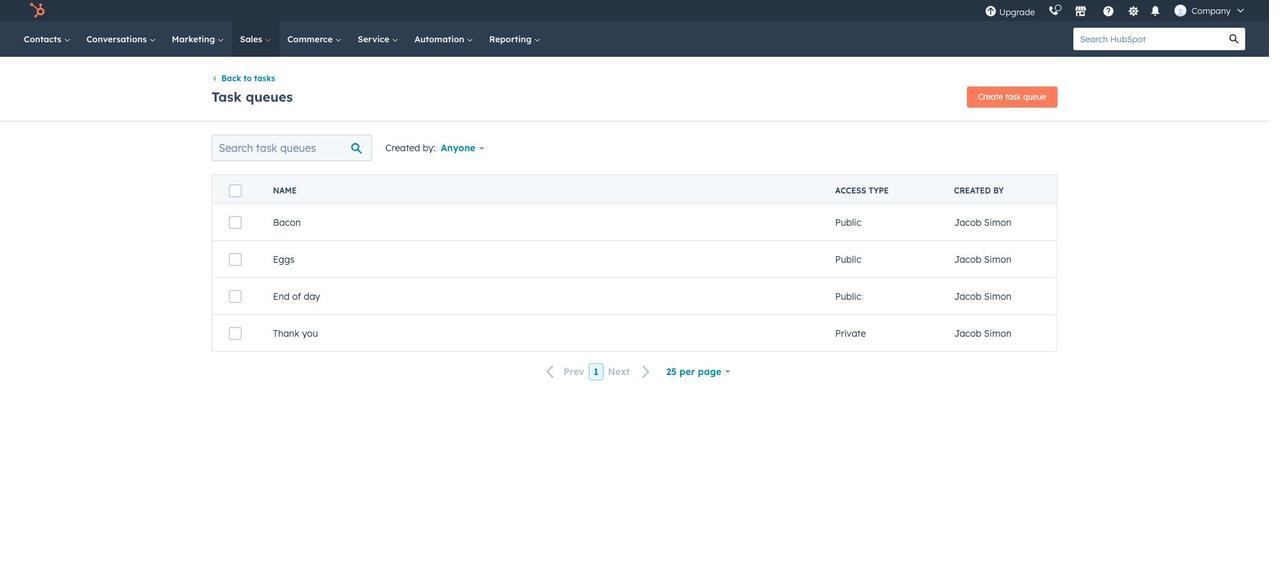 Task type: describe. For each thing, give the bounding box(es) containing it.
jacob simon image
[[1175, 5, 1187, 17]]



Task type: locate. For each thing, give the bounding box(es) containing it.
marketplaces image
[[1075, 6, 1087, 18]]

banner
[[212, 83, 1058, 108]]

Search HubSpot search field
[[1074, 28, 1223, 50]]

pagination navigation
[[539, 363, 658, 381]]

Search task queues search field
[[212, 135, 372, 162]]

menu
[[978, 0, 1254, 21]]



Task type: vqa. For each thing, say whether or not it's contained in the screenshot.
Save view BUTTON
no



